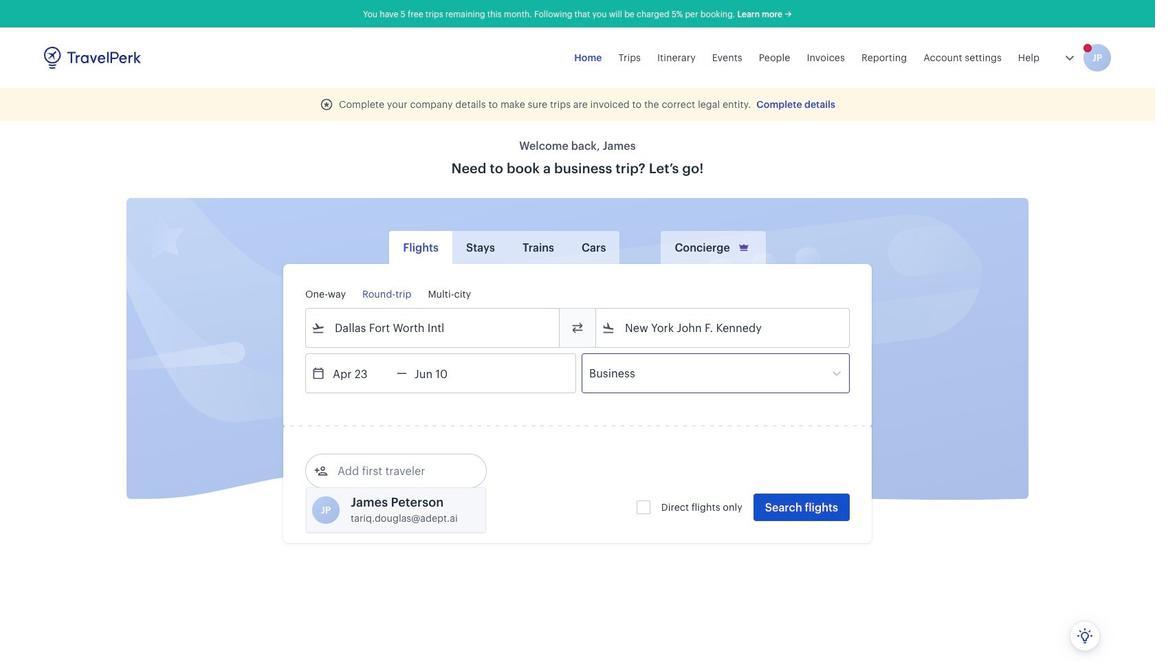 Task type: describe. For each thing, give the bounding box(es) containing it.
From search field
[[325, 317, 541, 339]]

To search field
[[615, 317, 831, 339]]



Task type: locate. For each thing, give the bounding box(es) containing it.
Add first traveler search field
[[328, 460, 471, 482]]

Depart text field
[[325, 354, 397, 393]]

Return text field
[[407, 354, 478, 393]]



